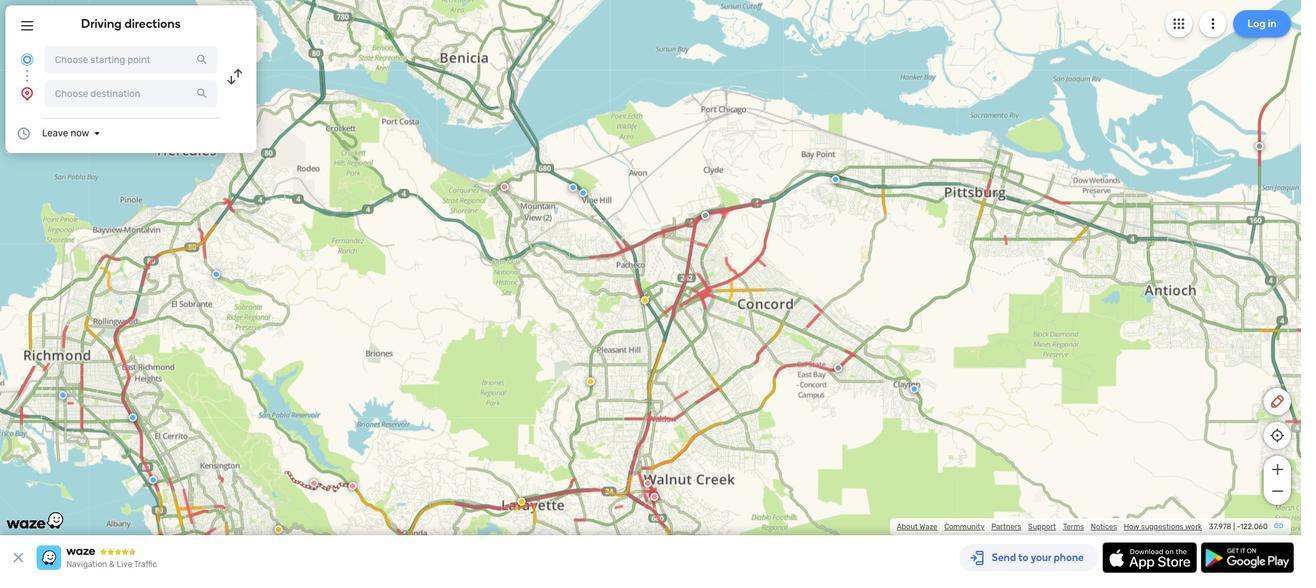 Task type: locate. For each thing, give the bounding box(es) containing it.
0 vertical spatial hazard image
[[587, 378, 595, 386]]

driving
[[81, 16, 122, 31]]

navigation & live traffic
[[67, 560, 157, 570]]

police image
[[129, 414, 137, 422]]

hazard image
[[641, 296, 649, 304], [518, 498, 526, 506]]

1 vertical spatial hazard image
[[275, 526, 283, 534]]

leave now
[[42, 128, 89, 139]]

terms link
[[1064, 523, 1085, 532]]

|
[[1234, 523, 1236, 532]]

pencil image
[[1270, 394, 1286, 410]]

0 vertical spatial accident image
[[1256, 142, 1264, 150]]

1 horizontal spatial accident image
[[1256, 142, 1264, 150]]

leave
[[42, 128, 68, 139]]

directions
[[125, 16, 181, 31]]

-
[[1238, 523, 1241, 532]]

1 vertical spatial accident image
[[835, 364, 843, 372]]

Choose destination text field
[[45, 80, 217, 107]]

accident image
[[1256, 142, 1264, 150], [835, 364, 843, 372]]

0 horizontal spatial accident image
[[835, 364, 843, 372]]

hazard image
[[587, 378, 595, 386], [275, 526, 283, 534]]

road closed image
[[310, 480, 318, 488], [644, 480, 652, 488], [349, 482, 357, 490], [651, 493, 659, 501]]

about waze community partners support terms notices how suggestions work
[[897, 523, 1203, 532]]

police image
[[832, 175, 840, 184], [569, 184, 578, 192], [580, 189, 588, 197], [212, 270, 220, 279], [911, 385, 919, 393], [59, 391, 67, 399], [149, 476, 157, 484]]

1 horizontal spatial hazard image
[[641, 296, 649, 304]]

community link
[[945, 523, 985, 532]]

zoom out image
[[1270, 483, 1287, 500]]

traffic
[[134, 560, 157, 570]]

122.060
[[1241, 523, 1269, 532]]

notices
[[1092, 523, 1118, 532]]

0 horizontal spatial hazard image
[[275, 526, 283, 534]]

how suggestions work link
[[1125, 523, 1203, 532]]

37.978
[[1210, 523, 1232, 532]]

notices link
[[1092, 523, 1118, 532]]

&
[[109, 560, 115, 570]]

about
[[897, 523, 919, 532]]

link image
[[1274, 521, 1285, 532]]

1 vertical spatial hazard image
[[518, 498, 526, 506]]

about waze link
[[897, 523, 938, 532]]

support link
[[1029, 523, 1057, 532]]



Task type: vqa. For each thing, say whether or not it's contained in the screenshot.
the "×" link
no



Task type: describe. For each thing, give the bounding box(es) containing it.
partners link
[[992, 523, 1022, 532]]

0 horizontal spatial hazard image
[[518, 498, 526, 506]]

now
[[71, 128, 89, 139]]

road closed image
[[501, 183, 509, 191]]

0 vertical spatial hazard image
[[641, 296, 649, 304]]

x image
[[10, 550, 26, 566]]

current location image
[[19, 52, 35, 68]]

accident image
[[702, 211, 710, 220]]

terms
[[1064, 523, 1085, 532]]

clock image
[[16, 126, 32, 142]]

1 horizontal spatial hazard image
[[587, 378, 595, 386]]

zoom in image
[[1270, 462, 1287, 478]]

support
[[1029, 523, 1057, 532]]

driving directions
[[81, 16, 181, 31]]

location image
[[19, 86, 35, 102]]

waze
[[920, 523, 938, 532]]

work
[[1186, 523, 1203, 532]]

suggestions
[[1142, 523, 1184, 532]]

37.978 | -122.060
[[1210, 523, 1269, 532]]

live
[[117, 560, 132, 570]]

how
[[1125, 523, 1140, 532]]

community
[[945, 523, 985, 532]]

partners
[[992, 523, 1022, 532]]

Choose starting point text field
[[45, 46, 217, 73]]

navigation
[[67, 560, 107, 570]]



